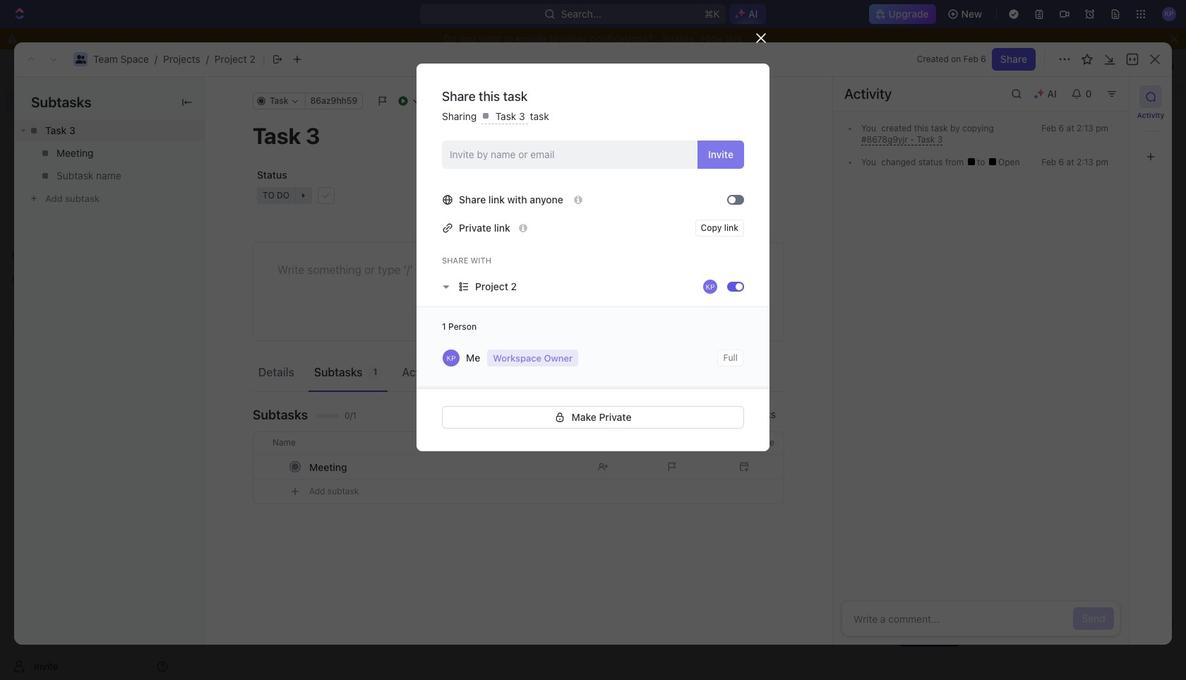 Task type: locate. For each thing, give the bounding box(es) containing it.
0 vertical spatial here.
[[984, 295, 1004, 306]]

spaces
[[11, 274, 41, 285]]

1 vertical spatial ‎task
[[234, 277, 255, 289]]

0 horizontal spatial team
[[93, 53, 118, 65]]

share up sharing on the left top
[[442, 89, 476, 104]]

space
[[120, 53, 149, 65], [262, 186, 290, 198]]

drag,
[[721, 73, 745, 85]]

pm left task sidebar navigation tab list
[[1096, 123, 1109, 133]]

private right 'make'
[[599, 411, 632, 423]]

1 vertical spatial pm
[[1096, 157, 1109, 167]]

project left |
[[215, 53, 247, 65]]

task
[[503, 89, 528, 104], [530, 110, 549, 122], [931, 123, 948, 133], [935, 633, 953, 643]]

/
[[155, 53, 157, 65], [206, 53, 209, 65]]

edit layout:
[[973, 60, 1023, 72]]

share for share this task
[[442, 89, 476, 104]]

you down #8678g9yjr
[[862, 157, 876, 167]]

you for you
[[862, 157, 876, 167]]

0 vertical spatial 2:13
[[1077, 123, 1094, 133]]

task 3 up 'docs'
[[45, 124, 75, 136]]

changed
[[882, 157, 916, 167]]

1 vertical spatial at
[[1067, 157, 1075, 167]]

0 vertical spatial edit
[[973, 60, 990, 72]]

user group image down spaces
[[14, 322, 25, 330]]

2 2:13 from the top
[[1077, 157, 1094, 167]]

to left open
[[977, 157, 988, 167]]

0 vertical spatial at
[[1067, 123, 1075, 133]]

team space link up home link
[[93, 53, 149, 65]]

‎task 1 link
[[209, 249, 671, 272]]

1 horizontal spatial on
[[951, 54, 961, 64]]

this down customize
[[479, 89, 500, 104]]

edit left layout:
[[973, 60, 990, 72]]

will left show
[[945, 295, 958, 306]]

‎task 2
[[234, 277, 264, 289]]

task right -
[[917, 134, 935, 145]]

sidebar navigation
[[0, 49, 180, 680]]

team space
[[234, 186, 290, 198]]

enable
[[516, 32, 547, 44]]

2 vertical spatial you
[[901, 604, 915, 615]]

want
[[479, 32, 501, 44]]

at for changed status from
[[1067, 157, 1075, 167]]

suggest
[[693, 408, 732, 420]]

task inside task 1 link
[[234, 322, 255, 334]]

copy
[[701, 222, 722, 233]]

1 inside task 1 link
[[258, 322, 262, 334]]

assigned
[[438, 169, 481, 181], [707, 400, 756, 412]]

0 vertical spatial your
[[499, 73, 519, 85]]

1 down task 2
[[258, 322, 262, 334]]

this
[[725, 32, 743, 44], [479, 89, 500, 104], [914, 123, 929, 133]]

on right the "turning" at top
[[591, 73, 603, 85]]

‎task up ‎task 2
[[234, 254, 255, 266]]

1 inside ‎task 1 link
[[258, 254, 262, 266]]

1 horizontal spatial team
[[234, 186, 259, 198]]

0 vertical spatial pm
[[1096, 123, 1109, 133]]

kp up the items
[[447, 354, 456, 362]]

from
[[945, 157, 964, 167], [863, 295, 882, 306]]

feb
[[964, 54, 979, 64], [1042, 123, 1057, 133], [1042, 157, 1057, 167]]

1 vertical spatial kp
[[447, 354, 456, 362]]

task 3 link down home link
[[14, 119, 204, 142]]

1 vertical spatial meeting
[[309, 461, 347, 473]]

0 horizontal spatial your
[[499, 73, 519, 85]]

subtasks
[[734, 408, 776, 420]]

1 horizontal spatial invite
[[708, 148, 734, 160]]

team up home link
[[93, 53, 118, 65]]

0 vertical spatial this
[[725, 32, 743, 44]]

edit
[[973, 60, 990, 72], [606, 73, 623, 85]]

assigned to me
[[707, 400, 789, 412]]

on
[[951, 54, 961, 64], [591, 73, 603, 85]]

1 horizontal spatial kp
[[706, 282, 715, 291]]

2 pm from the top
[[1096, 157, 1109, 167]]

0 horizontal spatial activity
[[845, 85, 892, 102]]

1 pm from the top
[[1096, 123, 1109, 133]]

task 3 link up share with
[[209, 227, 671, 249]]

manage cards
[[1071, 60, 1138, 72]]

task 3 down share this task
[[493, 110, 528, 122]]

agenda left items
[[807, 295, 837, 306]]

space down the status
[[262, 186, 290, 198]]

1 vertical spatial project
[[475, 280, 508, 292]]

today button
[[1102, 183, 1138, 200]]

this up -
[[914, 123, 929, 133]]

1 horizontal spatial team space link
[[209, 181, 671, 204]]

‎task for ‎task 2
[[234, 277, 255, 289]]

learn more link
[[854, 73, 906, 85]]

share up ‎task 2 link
[[442, 255, 468, 265]]

copy link
[[701, 222, 739, 233]]

link down share link with anyone
[[494, 221, 510, 233]]

you right allows
[[690, 73, 706, 85]]

subtasks up inbox on the top of the page
[[31, 94, 91, 110]]

1 left action
[[373, 366, 377, 377]]

1 at from the top
[[1067, 123, 1075, 133]]

link right copy
[[724, 222, 739, 233]]

0 horizontal spatial edit
[[606, 73, 623, 85]]

1 vertical spatial assigned
[[707, 400, 756, 412]]

feb 6 at 2:13 pm up today
[[1042, 157, 1109, 167]]

‎task
[[234, 254, 255, 266], [234, 277, 255, 289]]

alert
[[180, 64, 1186, 95]]

task down task 2
[[234, 322, 255, 334]]

meeting up 'dashboards'
[[56, 147, 94, 159]]

team
[[93, 53, 118, 65], [234, 186, 259, 198]]

link for share
[[489, 193, 505, 205]]

1 vertical spatial task 3 link
[[209, 227, 671, 249]]

1 you from the top
[[862, 123, 876, 133]]

user group image
[[75, 55, 86, 64], [14, 322, 25, 330]]

you right do
[[459, 32, 476, 44]]

at right open
[[1067, 157, 1075, 167]]

you
[[459, 32, 476, 44], [690, 73, 706, 85], [901, 604, 915, 615]]

2 inside team space / projects / project 2 |
[[250, 53, 255, 65]]

1 horizontal spatial activity
[[1137, 111, 1165, 119]]

pm up today
[[1096, 157, 1109, 167]]

0 vertical spatial meeting
[[56, 147, 94, 159]]

Subtask name text field
[[56, 170, 165, 181]]

‎task down ‎task 1
[[234, 277, 255, 289]]

add task
[[917, 633, 953, 643]]

1 / from the left
[[155, 53, 157, 65]]

2 you from the top
[[862, 157, 876, 167]]

1 vertical spatial 6
[[1059, 123, 1064, 133]]

2 for ‎task 2
[[258, 277, 264, 289]]

with up project 2
[[471, 255, 492, 265]]

1 ‎task from the top
[[234, 254, 255, 266]]

1 vertical spatial 2:13
[[1077, 157, 1094, 167]]

to left me
[[759, 400, 770, 412]]

tree
[[6, 291, 174, 482]]

2 vertical spatial subtasks
[[253, 407, 308, 422]]

0 vertical spatial with
[[507, 193, 527, 205]]

here. right show
[[984, 295, 1004, 306]]

0 vertical spatial space
[[120, 53, 149, 65]]

0 horizontal spatial task 3 link
[[14, 119, 204, 142]]

team space link down assigned to
[[209, 181, 671, 204]]

from for status
[[945, 157, 964, 167]]

home!
[[522, 73, 552, 85]]

0 vertical spatial will
[[945, 295, 958, 306]]

excel
[[1129, 620, 1149, 629]]

project down share with
[[475, 280, 508, 292]]

share
[[1000, 53, 1027, 65], [442, 89, 476, 104], [459, 193, 486, 205], [442, 255, 468, 265]]

0 vertical spatial feb 6 at 2:13 pm
[[1042, 123, 1109, 133]]

1 vertical spatial agenda
[[807, 295, 837, 306]]

calendars
[[904, 295, 943, 306]]

here.
[[984, 295, 1004, 306], [963, 604, 983, 615]]

1 horizontal spatial you
[[690, 73, 706, 85]]

task up ‎task 1
[[234, 232, 255, 244]]

favorites
[[11, 250, 48, 261]]

0 horizontal spatial /
[[155, 53, 157, 65]]

1 horizontal spatial agenda
[[807, 295, 837, 306]]

activity down the 'cards'
[[1137, 111, 1165, 119]]

you inside "you created this task by copying #8678g9yjr - task 3"
[[862, 123, 876, 133]]

task up task 1
[[234, 299, 255, 311]]

feb 6 at 2:13 pm down manage
[[1042, 123, 1109, 133]]

1 vertical spatial meeting link
[[306, 457, 586, 477]]

team inside team space / projects / project 2 |
[[93, 53, 118, 65]]

task
[[496, 110, 516, 122], [45, 124, 67, 136], [917, 134, 935, 145], [234, 232, 255, 244], [234, 299, 255, 311], [234, 322, 255, 334]]

created
[[917, 54, 949, 64]]

1 feb 6 at 2:13 pm from the top
[[1042, 123, 1109, 133]]

your left the home!
[[499, 73, 519, 85]]

1 vertical spatial invite
[[34, 660, 58, 672]]

your left calendars
[[884, 295, 902, 306]]

send
[[1082, 612, 1106, 624]]

1 2:13 from the top
[[1077, 123, 1094, 133]]

team space / projects / project 2 |
[[93, 52, 265, 66]]

from inside the task sidebar content section
[[945, 157, 964, 167]]

from right items
[[863, 295, 882, 306]]

with left anyone
[[507, 193, 527, 205]]

2 feb 6 at 2:13 pm from the top
[[1042, 157, 1109, 167]]

0 horizontal spatial agenda
[[707, 162, 747, 175]]

agenda
[[707, 162, 747, 175], [807, 295, 837, 306]]

3 up ‎task 1
[[258, 232, 264, 244]]

2 vertical spatial 6
[[1059, 157, 1064, 167]]

tasks assigned to you will appear here.
[[827, 604, 986, 615]]

1 horizontal spatial from
[[945, 157, 964, 167]]

task 3 up ‎task 1
[[234, 232, 264, 244]]

link up private link on the left of page
[[489, 193, 505, 205]]

you up add task button
[[901, 604, 915, 615]]

details
[[258, 365, 294, 378]]

0 vertical spatial private
[[459, 221, 492, 233]]

0 horizontal spatial from
[[863, 295, 882, 306]]

0 vertical spatial home
[[205, 60, 233, 72]]

2 vertical spatial feb
[[1042, 157, 1057, 167]]

0 horizontal spatial kp
[[447, 354, 456, 362]]

1 vertical spatial task 3
[[45, 124, 75, 136]]

|
[[263, 52, 265, 66]]

share for share
[[1000, 53, 1027, 65]]

1 vertical spatial will
[[918, 604, 931, 615]]

status
[[918, 157, 943, 167]]

subtasks up 0/1
[[314, 365, 363, 378]]

meeting link
[[14, 142, 204, 165], [306, 457, 586, 477]]

6 for changed status from
[[1059, 157, 1064, 167]]

action
[[402, 365, 436, 378]]

to up share link with anyone
[[484, 169, 493, 181]]

1 horizontal spatial private
[[599, 411, 632, 423]]

more
[[882, 73, 906, 85]]

1 vertical spatial from
[[863, 295, 882, 306]]

/ right projects link
[[206, 53, 209, 65]]

2:13 for created this task by copying
[[1077, 123, 1094, 133]]

at down manage
[[1067, 123, 1075, 133]]

edit left layout
[[606, 73, 623, 85]]

hide
[[701, 32, 723, 44]]

enable
[[663, 32, 694, 44]]

1 vertical spatial your
[[884, 295, 902, 306]]

from right status
[[945, 157, 964, 167]]

subtasks
[[31, 94, 91, 110], [314, 365, 363, 378], [253, 407, 308, 422]]

on right created
[[951, 54, 961, 64]]

will left 'appear' at the bottom right
[[918, 604, 931, 615]]

0 horizontal spatial task 3
[[45, 124, 75, 136]]

1 vertical spatial with
[[471, 255, 492, 265]]

2 horizontal spatial you
[[901, 604, 915, 615]]

recents
[[215, 162, 258, 175]]

3 up status
[[938, 134, 943, 145]]

person
[[448, 321, 477, 332]]

here. right 'appear' at the bottom right
[[963, 604, 983, 615]]

dashboards link
[[6, 162, 174, 184]]

agenda items from your calendars will show here.
[[807, 295, 1007, 306]]

0 horizontal spatial home
[[34, 95, 61, 107]]

0 horizontal spatial assigned
[[438, 169, 481, 181]]

share down assigned to
[[459, 193, 486, 205]]

meeting down 0/1
[[309, 461, 347, 473]]

6
[[981, 54, 986, 64], [1059, 123, 1064, 133], [1059, 157, 1064, 167]]

owner
[[544, 352, 573, 363]]

project inside team space / projects / project 2 |
[[215, 53, 247, 65]]

1 horizontal spatial with
[[507, 193, 527, 205]]

sharing
[[442, 110, 480, 122]]

0 vertical spatial meeting link
[[14, 142, 204, 165]]

feb 6 at 2:13 pm for created this task by copying
[[1042, 123, 1109, 133]]

share inside share button
[[1000, 53, 1027, 65]]

to right 'assigned'
[[890, 604, 898, 615]]

task inside "you created this task by copying #8678g9yjr - task 3"
[[931, 123, 948, 133]]

0 vertical spatial assigned
[[438, 169, 481, 181]]

1 horizontal spatial edit
[[973, 60, 990, 72]]

home right projects link
[[205, 60, 233, 72]]

1 up ‎task 2
[[258, 254, 262, 266]]

task sidebar navigation tab list
[[1136, 85, 1167, 168]]

dates
[[619, 169, 646, 181]]

0 vertical spatial team
[[93, 53, 118, 65]]

today
[[1108, 186, 1132, 196]]

0 vertical spatial feb
[[964, 54, 979, 64]]

/ left projects link
[[155, 53, 157, 65]]

feb 6 at 2:13 pm for changed status from
[[1042, 157, 1109, 167]]

task up 'docs'
[[45, 124, 67, 136]]

private up share with
[[459, 221, 492, 233]]

1 horizontal spatial here.
[[984, 295, 1004, 306]]

activity down learn
[[845, 85, 892, 102]]

appear
[[933, 604, 961, 615]]

0 horizontal spatial invite
[[34, 660, 58, 672]]

1 vertical spatial home
[[34, 95, 61, 107]]

team down recents
[[234, 186, 259, 198]]

agenda up copy link
[[707, 162, 747, 175]]

2 at from the top
[[1067, 157, 1075, 167]]

2 vertical spatial task 3
[[234, 232, 264, 244]]

cards.
[[823, 73, 851, 85]]

to left "drag,"
[[709, 73, 718, 85]]

home
[[205, 60, 233, 72], [34, 95, 61, 107]]

task sidebar content section
[[833, 77, 1129, 645]]

allows
[[659, 73, 687, 85]]

subtasks down details button
[[253, 407, 308, 422]]

activity
[[845, 85, 892, 102], [1137, 111, 1165, 119]]

kp down copy
[[706, 282, 715, 291]]

you up #8678g9yjr
[[862, 123, 876, 133]]

assigned
[[852, 604, 888, 615]]

0 horizontal spatial user group image
[[14, 322, 25, 330]]

0 vertical spatial user group image
[[75, 55, 86, 64]]

space inside team space / projects / project 2 |
[[120, 53, 149, 65]]

user group image inside tree
[[14, 322, 25, 330]]

0 horizontal spatial you
[[459, 32, 476, 44]]

to
[[504, 32, 513, 44], [709, 73, 718, 85], [977, 157, 988, 167], [484, 169, 493, 181], [759, 400, 770, 412], [890, 604, 898, 615]]

task inside the task 2 link
[[234, 299, 255, 311]]

1 vertical spatial you
[[690, 73, 706, 85]]

share right created on feb 6
[[1000, 53, 1027, 65]]

🏡
[[433, 73, 445, 85]]

1 horizontal spatial space
[[262, 186, 290, 198]]

to inside the task sidebar content section
[[977, 157, 988, 167]]

team for team space
[[234, 186, 259, 198]]

share button
[[992, 48, 1036, 71]]

2 ‎task from the top
[[234, 277, 255, 289]]

0 vertical spatial you
[[862, 123, 876, 133]]

user group image up home link
[[75, 55, 86, 64]]

will
[[945, 295, 958, 306], [918, 604, 931, 615]]

project 2
[[475, 280, 517, 292]]

0 horizontal spatial here.
[[963, 604, 983, 615]]

1 horizontal spatial assigned
[[707, 400, 756, 412]]

‎task 1
[[234, 254, 262, 266]]

space left "projects"
[[120, 53, 149, 65]]

kp
[[706, 282, 715, 291], [447, 354, 456, 362]]

home up inbox on the top of the page
[[34, 95, 61, 107]]

1 left person
[[442, 321, 446, 332]]

this right the hide
[[725, 32, 743, 44]]

feb 6 at 2:13 pm
[[1042, 123, 1109, 133], [1042, 157, 1109, 167]]

1 horizontal spatial home
[[205, 60, 233, 72]]

suggest subtasks button
[[670, 403, 785, 426]]

1 vertical spatial feb 6 at 2:13 pm
[[1042, 157, 1109, 167]]



Task type: vqa. For each thing, say whether or not it's contained in the screenshot.
the bottommost this
yes



Task type: describe. For each thing, give the bounding box(es) containing it.
🏡 customize your home! turning on edit layout allows you to drag, drop, and resize cards. learn more
[[433, 73, 906, 85]]

1 person
[[442, 321, 477, 332]]

manage cards button
[[1063, 55, 1147, 78]]

0 vertical spatial 6
[[981, 54, 986, 64]]

Edit task name text field
[[253, 122, 785, 149]]

afternoon,
[[259, 113, 338, 133]]

86az9hh59
[[310, 95, 358, 106]]

1 horizontal spatial task 3 link
[[209, 227, 671, 249]]

0/1
[[345, 410, 357, 421]]

3 up docs link
[[69, 124, 75, 136]]

upgrade link
[[869, 4, 936, 24]]

0 vertical spatial task 3
[[493, 110, 528, 122]]

1 vertical spatial subtasks
[[314, 365, 363, 378]]

home inside sidebar navigation
[[34, 95, 61, 107]]

status
[[257, 169, 287, 181]]

2 for project 2
[[511, 280, 517, 292]]

action items button
[[397, 359, 473, 385]]

0 vertical spatial you
[[459, 32, 476, 44]]

task 1
[[234, 322, 262, 334]]

1 horizontal spatial your
[[884, 295, 902, 306]]

excel & csv link
[[1112, 606, 1179, 641]]

3 inside "you created this task by copying #8678g9yjr - task 3"
[[938, 134, 943, 145]]

space for team space / projects / project 2 |
[[120, 53, 149, 65]]

0 horizontal spatial with
[[471, 255, 492, 265]]

good
[[214, 113, 256, 133]]

resize
[[793, 73, 821, 85]]

0 horizontal spatial meeting link
[[14, 142, 204, 165]]

‎task for ‎task 1
[[234, 254, 255, 266]]

0 horizontal spatial subtasks
[[31, 94, 91, 110]]

you created this task by copying #8678g9yjr - task 3
[[862, 123, 994, 145]]

1 vertical spatial team space link
[[209, 181, 671, 204]]

1 vertical spatial on
[[591, 73, 603, 85]]

share for share link with anyone
[[459, 193, 486, 205]]

task 2 link
[[209, 294, 671, 317]]

task 1 link
[[209, 317, 671, 340]]

inbox
[[34, 119, 59, 131]]

3 down the home!
[[519, 110, 525, 122]]

&
[[1151, 620, 1157, 629]]

-
[[911, 134, 915, 145]]

0 horizontal spatial team space link
[[93, 53, 149, 65]]

1 horizontal spatial project
[[475, 280, 508, 292]]

activity inside task sidebar navigation tab list
[[1137, 111, 1165, 119]]

from for items
[[863, 295, 882, 306]]

1 horizontal spatial will
[[945, 295, 958, 306]]

task inside "you created this task by copying #8678g9yjr - task 3"
[[917, 134, 935, 145]]

2 for task 2
[[258, 299, 264, 311]]

alert containing 🏡 customize your home! turning on edit layout allows you to drag, drop, and resize cards.
[[180, 64, 1186, 95]]

details button
[[253, 359, 300, 385]]

activity inside the task sidebar content section
[[845, 85, 892, 102]]

customize
[[448, 73, 496, 85]]

upgrade
[[889, 8, 929, 20]]

at for created this task by copying
[[1067, 123, 1075, 133]]

do
[[444, 32, 457, 44]]

docs link
[[6, 138, 174, 160]]

share for share with
[[442, 255, 468, 265]]

manage
[[1071, 60, 1108, 72]]

created on feb 6
[[917, 54, 986, 64]]

link for private
[[494, 221, 510, 233]]

my
[[215, 400, 231, 412]]

0 horizontal spatial will
[[918, 604, 931, 615]]

items
[[438, 365, 468, 378]]

changed status from
[[879, 157, 966, 167]]

make private
[[572, 411, 632, 423]]

0 vertical spatial on
[[951, 54, 961, 64]]

make
[[572, 411, 597, 423]]

0 horizontal spatial meeting
[[56, 147, 94, 159]]

1 vertical spatial private
[[599, 411, 632, 423]]

⌘k
[[705, 8, 720, 20]]

task down share this task
[[496, 110, 516, 122]]

link for copy
[[724, 222, 739, 233]]

agenda for agenda items from your calendars will show here.
[[807, 295, 837, 306]]

anyone
[[530, 193, 563, 205]]

this inside "you created this task by copying #8678g9yjr - task 3"
[[914, 123, 929, 133]]

turning
[[554, 73, 589, 85]]

new button
[[942, 3, 991, 25]]

good afternoon, kendall
[[214, 113, 399, 133]]

to inside alert
[[709, 73, 718, 85]]

csv
[[1159, 620, 1175, 629]]

assigned to
[[438, 169, 493, 181]]

you for you created this task by copying #8678g9yjr - task 3
[[862, 123, 876, 133]]

send button
[[1074, 607, 1114, 630]]

layout:
[[993, 60, 1023, 72]]

share link with anyone
[[459, 193, 566, 205]]

agenda for agenda
[[707, 162, 747, 175]]

dashboards
[[34, 167, 89, 179]]

my work
[[215, 400, 262, 412]]

show
[[961, 295, 982, 306]]

projects
[[163, 53, 200, 65]]

tree inside sidebar navigation
[[6, 291, 174, 482]]

pm for created this task by copying
[[1096, 123, 1109, 133]]

action items
[[402, 365, 468, 378]]

0 horizontal spatial this
[[479, 89, 500, 104]]

1 horizontal spatial meeting link
[[306, 457, 586, 477]]

#8678g9yjr
[[862, 134, 908, 145]]

0 horizontal spatial private
[[459, 221, 492, 233]]

add task button
[[900, 630, 958, 647]]

Invite by name or email text field
[[450, 144, 692, 165]]

projects link
[[163, 53, 200, 65]]

share this task
[[442, 89, 528, 104]]

1 horizontal spatial this
[[725, 32, 743, 44]]

drop,
[[747, 73, 771, 85]]

task inside button
[[935, 633, 953, 643]]

items
[[839, 295, 861, 306]]

space for team space
[[262, 186, 290, 198]]

1 vertical spatial here.
[[963, 604, 983, 615]]

tasks
[[827, 604, 850, 615]]

1 horizontal spatial task 3
[[234, 232, 264, 244]]

6 for created this task by copying
[[1059, 123, 1064, 133]]

0 vertical spatial task 3 link
[[14, 119, 204, 142]]

feb for created this task by copying
[[1042, 123, 1057, 133]]

inbox link
[[6, 114, 174, 136]]

1 vertical spatial edit
[[606, 73, 623, 85]]

open
[[996, 157, 1020, 167]]

2:13 for changed status from
[[1077, 157, 1094, 167]]

pm for changed status from
[[1096, 157, 1109, 167]]

me
[[466, 351, 480, 363]]

assigned for assigned to
[[438, 169, 481, 181]]

0 vertical spatial kp
[[706, 282, 715, 291]]

add
[[917, 633, 933, 643]]

cards
[[1111, 60, 1138, 72]]

by
[[950, 123, 960, 133]]

docs
[[34, 143, 57, 155]]

2 / from the left
[[206, 53, 209, 65]]

task 2
[[234, 299, 264, 311]]

to right the want
[[504, 32, 513, 44]]

team for team space / projects / project 2 |
[[93, 53, 118, 65]]

1 horizontal spatial user group image
[[75, 55, 86, 64]]

notifications?
[[590, 32, 653, 44]]

timesheets
[[34, 191, 87, 203]]

favorites button
[[6, 247, 63, 264]]

layout
[[626, 73, 656, 85]]

browser
[[550, 32, 588, 44]]

created
[[882, 123, 912, 133]]

and
[[774, 73, 791, 85]]

work
[[234, 400, 262, 412]]

learn
[[854, 73, 880, 85]]

assigned for assigned to me
[[707, 400, 756, 412]]

invite inside sidebar navigation
[[34, 660, 58, 672]]

1 horizontal spatial meeting
[[309, 461, 347, 473]]

feb for changed status from
[[1042, 157, 1057, 167]]



